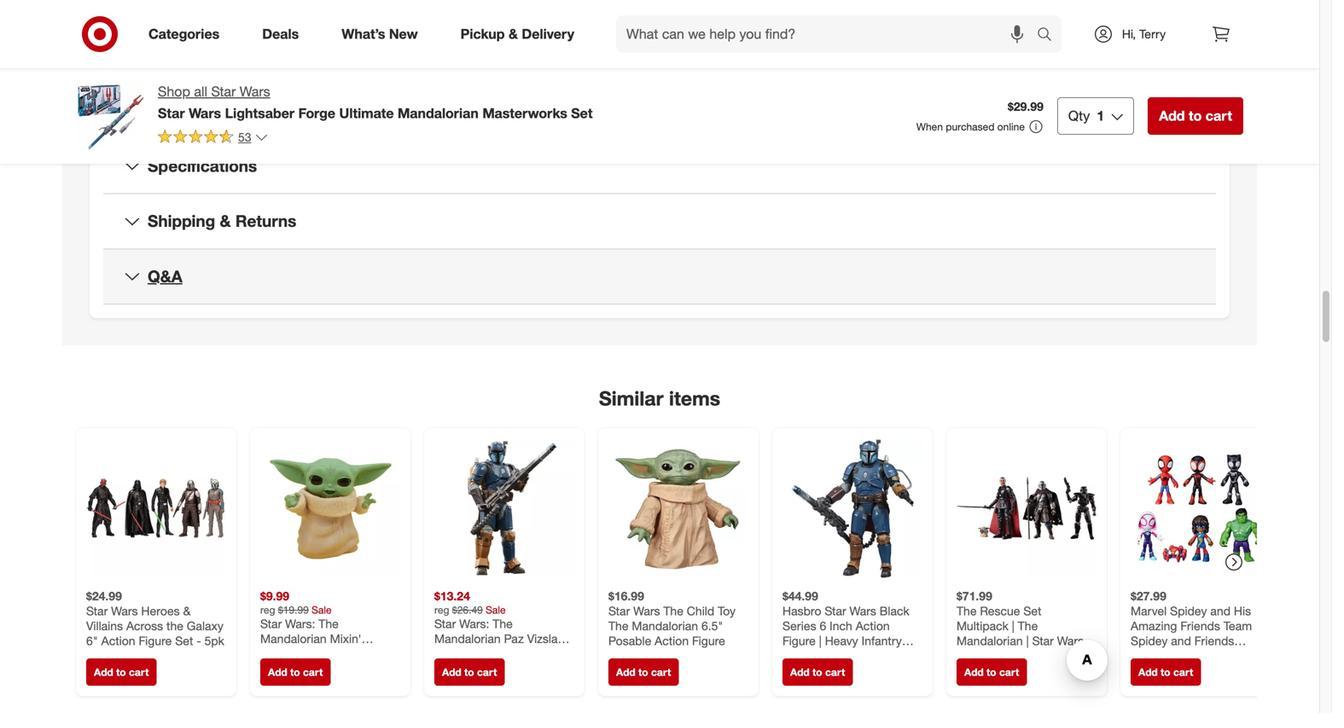 Task type: describe. For each thing, give the bounding box(es) containing it.
add to cart button for $27.99 marvel spidey and his amazing friends team spidey and friends figure collection 7pk (target exclusive)
[[1131, 659, 1201, 686]]

| inside $44.99 hasbro star wars black series 6 inch action figure | heavy infantry mandalorian
[[819, 634, 822, 649]]

exclusive)
[[1171, 664, 1224, 679]]

4
[[719, 13, 726, 28]]

$9.99
[[260, 589, 289, 604]]

marvel spidey and his amazing friends team spidey and friends figure collection 7pk (target exclusive) image
[[1131, 439, 1271, 579]]

$27.99
[[1131, 589, 1167, 604]]

-
[[197, 634, 201, 649]]

epilepsy
[[980, 47, 1024, 62]]

the left rescue
[[957, 604, 977, 619]]

$13.24
[[435, 589, 470, 604]]

star inside $71.99 the rescue set multipack | the mandalorian | star wars the vintage collection action figures
[[1033, 634, 1054, 649]]

shipping
[[148, 211, 215, 231]]

what's new link
[[327, 15, 439, 53]]

5pk
[[205, 634, 224, 649]]

trigger
[[941, 47, 976, 62]]

hi,
[[1122, 26, 1136, 41]]

to for $27.99 marvel spidey and his amazing friends team spidey and friends figure collection 7pk (target exclusive)
[[1161, 666, 1171, 679]]

x2
[[689, 81, 703, 96]]

when
[[917, 120, 943, 133]]

sold
[[1028, 98, 1050, 113]]

swing,
[[787, 64, 821, 79]]

marvel
[[1131, 604, 1167, 619]]

delivery
[[522, 26, 575, 42]]

specifications button
[[103, 139, 1216, 193]]

1 vertical spatial spidey
[[1131, 634, 1168, 649]]

mandalorian for $71.99 the rescue set multipack | the mandalorian | star wars the vintage collection action figures
[[957, 634, 1023, 649]]

wars inside $16.99 star wars the child toy the mandalorian 6.5" posable action figure
[[634, 604, 660, 619]]

figure inside $13.24 reg $26.49 sale star wars: the mandalorian paz vizsla action figure
[[472, 647, 505, 661]]

the inside $13.24 reg $26.49 sale star wars: the mandalorian paz vizsla action figure
[[493, 617, 513, 632]]

toy
[[777, 47, 793, 62]]

reg for $9.99
[[260, 604, 275, 617]]

the up vintage
[[1018, 619, 1038, 634]]

figure inside $44.99 hasbro star wars black series 6 inch action figure | heavy infantry mandalorian
[[783, 634, 816, 649]]

6.5"
[[702, 619, 723, 634]]

add for $71.99 the rescue set multipack | the mandalorian | star wars the vintage collection action figures
[[965, 666, 984, 679]]

$71.99
[[957, 589, 993, 604]]

amazing
[[1131, 619, 1178, 634]]

separately.
[[1054, 98, 1110, 113]]

action inside $44.99 hasbro star wars black series 6 inch action figure | heavy infantry mandalorian
[[856, 619, 890, 634]]

1 horizontal spatial may
[[916, 47, 938, 62]]

online
[[998, 120, 1025, 133]]

rescue
[[980, 604, 1021, 619]]

add for $16.99 star wars the child toy the mandalorian 6.5" posable action figure
[[616, 666, 636, 679]]

the left vintage
[[957, 649, 977, 664]]

7pk
[[1225, 649, 1245, 664]]

$71.99 the rescue set multipack | the mandalorian | star wars the vintage collection action figures
[[957, 589, 1084, 679]]

figure for $16.99
[[692, 634, 725, 649]]

and inside ages 4 and up. warning: small parts may be generated. warning: this toy produces flashes that may trigger epilepsy in sensitized individuals. caution: do not swing, poke, or jab at people or animals. x2 1.5v aaa lr03 alkaline batteries required. batteries not included. total combinations include all lightsaber forge products. each sold separately.
[[729, 13, 749, 28]]

great
[[165, 37, 203, 51]]

categories
[[149, 26, 220, 42]]

search
[[1030, 27, 1071, 44]]

2 batteries from the left
[[982, 81, 1045, 96]]

wars:
[[459, 617, 489, 632]]

add to cart button for $71.99 the rescue set multipack | the mandalorian | star wars the vintage collection action figures
[[957, 659, 1027, 686]]

$29.99
[[1008, 99, 1044, 114]]

wars inside $44.99 hasbro star wars black series 6 inch action figure | heavy infantry mandalorian
[[850, 604, 877, 619]]

team
[[1224, 619, 1252, 634]]

inch
[[830, 619, 853, 634]]

qty 1
[[1069, 108, 1105, 124]]

or inside great holiday gift: star wars toys like this make great holiday or christmas gifts for kids!
[[519, 37, 530, 51]]

add for $44.99 hasbro star wars black series 6 inch action figure | heavy infantry mandalorian
[[790, 666, 810, 679]]

collection inside $71.99 the rescue set multipack | the mandalorian | star wars the vintage collection action figures
[[1024, 649, 1078, 664]]

aaa
[[733, 81, 757, 96]]

reg for $13.24
[[435, 604, 449, 617]]

his
[[1234, 604, 1252, 619]]

$24.99
[[86, 589, 122, 604]]

holiday
[[206, 37, 256, 51]]

forge inside the shop all star wars star wars lightsaber forge ultimate mandalorian masterworks set
[[298, 105, 336, 122]]

1 horizontal spatial or
[[856, 64, 867, 79]]

masterworks
[[483, 105, 568, 122]]

$26.49
[[452, 604, 483, 617]]

6
[[820, 619, 827, 634]]

mandalorian inside the shop all star wars star wars lightsaber forge ultimate mandalorian masterworks set
[[398, 105, 479, 122]]

paz
[[504, 632, 524, 647]]

to for $16.99 star wars the child toy the mandalorian 6.5" posable action figure
[[639, 666, 648, 679]]

$44.99
[[783, 589, 819, 604]]

1 warning: from the top
[[689, 30, 748, 45]]

all inside the shop all star wars star wars lightsaber forge ultimate mandalorian masterworks set
[[194, 83, 207, 100]]

poke,
[[824, 64, 853, 79]]

2 horizontal spatial or
[[944, 64, 955, 79]]

not
[[1048, 81, 1072, 96]]

required.
[[916, 81, 979, 96]]

villains
[[86, 619, 123, 634]]

what's
[[342, 26, 385, 42]]

cart for $13.24 reg $26.49 sale star wars: the mandalorian paz vizsla action figure
[[477, 666, 497, 679]]

shop
[[158, 83, 190, 100]]

add to cart button for $16.99 star wars the child toy the mandalorian 6.5" posable action figure
[[609, 659, 679, 686]]

set inside the shop all star wars star wars lightsaber forge ultimate mandalorian masterworks set
[[571, 105, 593, 122]]

flashes
[[851, 47, 888, 62]]

0 vertical spatial spidey
[[1170, 604, 1208, 619]]

across
[[126, 619, 163, 634]]

add to cart for $16.99 star wars the child toy the mandalorian 6.5" posable action figure
[[616, 666, 671, 679]]

total
[[689, 98, 714, 113]]

53
[[238, 130, 251, 145]]

add to cart for $44.99 hasbro star wars black series 6 inch action figure | heavy infantry mandalorian
[[790, 666, 845, 679]]

mandalorian for $16.99 star wars the child toy the mandalorian 6.5" posable action figure
[[632, 619, 698, 634]]

friends left team
[[1181, 619, 1221, 634]]

not
[[766, 64, 784, 79]]

parts
[[784, 30, 812, 45]]

to for $13.24 reg $26.49 sale star wars: the mandalorian paz vizsla action figure
[[464, 666, 474, 679]]

alkaline
[[791, 81, 847, 96]]

shipping & returns button
[[103, 194, 1216, 249]]

add to cart button for $44.99 hasbro star wars black series 6 inch action figure | heavy infantry mandalorian
[[783, 659, 853, 686]]

similar items
[[599, 387, 721, 411]]

galaxy
[[187, 619, 224, 634]]

posable
[[609, 634, 652, 649]]

& for pickup
[[509, 26, 518, 42]]

friends up exclusive)
[[1195, 634, 1235, 649]]

action for star wars heroes & villains across the galaxy 6" action figure set - 5pk
[[101, 634, 135, 649]]

similar
[[599, 387, 664, 411]]

series
[[783, 619, 817, 634]]

cart for $24.99 star wars heroes & villains across the galaxy 6" action figure set - 5pk
[[129, 666, 149, 679]]

forge inside ages 4 and up. warning: small parts may be generated. warning: this toy produces flashes that may trigger epilepsy in sensitized individuals. caution: do not swing, poke, or jab at people or animals. x2 1.5v aaa lr03 alkaline batteries required. batteries not included. total combinations include all lightsaber forge products. each sold separately.
[[910, 98, 940, 113]]

mandalorian for $13.24 reg $26.49 sale star wars: the mandalorian paz vizsla action figure
[[435, 632, 501, 647]]

add down $19.99
[[268, 666, 287, 679]]

wars inside $71.99 the rescue set multipack | the mandalorian | star wars the vintage collection action figures
[[1057, 634, 1084, 649]]

infantry
[[862, 634, 902, 649]]

2 warning: from the top
[[689, 47, 748, 62]]

returns
[[235, 211, 297, 231]]

deals
[[262, 26, 299, 42]]

mandalorian inside $44.99 hasbro star wars black series 6 inch action figure | heavy infantry mandalorian
[[783, 649, 849, 664]]

lightsaber inside the shop all star wars star wars lightsaber forge ultimate mandalorian masterworks set
[[225, 105, 295, 122]]

set inside $24.99 star wars heroes & villains across the galaxy 6" action figure set - 5pk
[[175, 634, 193, 649]]

combinations
[[717, 98, 789, 113]]

& inside $24.99 star wars heroes & villains across the galaxy 6" action figure set - 5pk
[[183, 604, 191, 619]]

star down shop
[[158, 105, 185, 122]]

1 horizontal spatial |
[[1012, 619, 1015, 634]]



Task type: vqa. For each thing, say whether or not it's contained in the screenshot.
Barkley™ in Smiling Sushi Flush Cat Toy - 4pk - Boots & Barkley™
no



Task type: locate. For each thing, give the bounding box(es) containing it.
1 horizontal spatial forge
[[910, 98, 940, 113]]

the left the child
[[664, 604, 684, 619]]

the rescue set multipack | the mandalorian | star wars the vintage collection action figures image
[[957, 439, 1097, 579]]

wars inside $24.99 star wars heroes & villains across the galaxy 6" action figure set - 5pk
[[111, 604, 138, 619]]

1 vertical spatial and
[[1211, 604, 1231, 619]]

lr03
[[760, 81, 788, 96]]

and up exclusive)
[[1171, 634, 1192, 649]]

0 horizontal spatial batteries
[[851, 81, 913, 96]]

0 vertical spatial &
[[509, 26, 518, 42]]

1 horizontal spatial collection
[[1168, 649, 1221, 664]]

generated.
[[858, 30, 916, 45]]

action for star wars the child toy the mandalorian 6.5" posable action figure
[[655, 634, 689, 649]]

the right wars:
[[493, 617, 513, 632]]

1 horizontal spatial batteries
[[982, 81, 1045, 96]]

action inside $16.99 star wars the child toy the mandalorian 6.5" posable action figure
[[655, 634, 689, 649]]

star right gift:
[[291, 37, 312, 51]]

spidey right marvel on the right of page
[[1170, 604, 1208, 619]]

the
[[166, 619, 183, 634]]

2 vertical spatial set
[[175, 634, 193, 649]]

star up heavy
[[825, 604, 847, 619]]

add down posable
[[616, 666, 636, 679]]

hi, terry
[[1122, 26, 1166, 41]]

$27.99 marvel spidey and his amazing friends team spidey and friends figure collection 7pk (target exclusive)
[[1131, 589, 1252, 679]]

shop all star wars star wars lightsaber forge ultimate mandalorian masterworks set
[[158, 83, 593, 122]]

action down wars:
[[435, 647, 469, 661]]

mandalorian down 6 in the right bottom of the page
[[783, 649, 849, 664]]

toy
[[718, 604, 736, 619]]

star wars: the mandalorian paz vizsla action figure image
[[435, 439, 575, 579]]

toys
[[346, 37, 368, 51]]

wars up 53 link
[[189, 105, 221, 122]]

action inside $71.99 the rescue set multipack | the mandalorian | star wars the vintage collection action figures
[[957, 664, 991, 679]]

& for shipping
[[220, 211, 231, 231]]

2 vertical spatial and
[[1171, 634, 1192, 649]]

0 vertical spatial and
[[729, 13, 749, 28]]

0 vertical spatial set
[[571, 105, 593, 122]]

included.
[[1075, 81, 1137, 96]]

0 horizontal spatial set
[[175, 634, 193, 649]]

to for $44.99 hasbro star wars black series 6 inch action figure | heavy infantry mandalorian
[[813, 666, 823, 679]]

0 horizontal spatial sale
[[312, 604, 332, 617]]

include
[[793, 98, 831, 113]]

small
[[751, 30, 781, 45]]

set inside $71.99 the rescue set multipack | the mandalorian | star wars the vintage collection action figures
[[1024, 604, 1042, 619]]

1 horizontal spatial lightsaber
[[850, 98, 907, 113]]

forge left ultimate
[[298, 105, 336, 122]]

2 horizontal spatial &
[[509, 26, 518, 42]]

christmas
[[533, 37, 588, 51]]

$9.99 reg $19.99 sale
[[260, 589, 332, 617]]

the
[[664, 604, 684, 619], [957, 604, 977, 619], [493, 617, 513, 632], [609, 619, 629, 634], [1018, 619, 1038, 634], [957, 649, 977, 664]]

| right multipack
[[1012, 619, 1015, 634]]

0 vertical spatial may
[[816, 30, 838, 45]]

2 reg from the left
[[435, 604, 449, 617]]

action inside $24.99 star wars heroes & villains across the galaxy 6" action figure set - 5pk
[[101, 634, 135, 649]]

reg inside $13.24 reg $26.49 sale star wars: the mandalorian paz vizsla action figure
[[435, 604, 449, 617]]

forge up when
[[910, 98, 940, 113]]

lightsaber up 53
[[225, 105, 295, 122]]

add down vintage
[[965, 666, 984, 679]]

figure down the child
[[692, 634, 725, 649]]

cart for $71.99 the rescue set multipack | the mandalorian | star wars the vintage collection action figures
[[1000, 666, 1020, 679]]

mandalorian down rescue
[[957, 634, 1023, 649]]

produces
[[797, 47, 847, 62]]

to
[[1189, 108, 1202, 124], [116, 666, 126, 679], [290, 666, 300, 679], [464, 666, 474, 679], [639, 666, 648, 679], [813, 666, 823, 679], [987, 666, 997, 679], [1161, 666, 1171, 679]]

gift:
[[259, 37, 287, 51]]

mandalorian inside $16.99 star wars the child toy the mandalorian 6.5" posable action figure
[[632, 619, 698, 634]]

figures
[[994, 664, 1030, 679]]

0 horizontal spatial lightsaber
[[225, 105, 295, 122]]

add to cart for $71.99 the rescue set multipack | the mandalorian | star wars the vintage collection action figures
[[965, 666, 1020, 679]]

& inside pickup & delivery 'link'
[[509, 26, 518, 42]]

add to cart button for $13.24 reg $26.49 sale star wars: the mandalorian paz vizsla action figure
[[435, 659, 505, 686]]

star up posable
[[609, 604, 630, 619]]

action
[[856, 619, 890, 634], [101, 634, 135, 649], [655, 634, 689, 649], [435, 647, 469, 661], [957, 664, 991, 679]]

1
[[1097, 108, 1105, 124]]

0 horizontal spatial &
[[183, 604, 191, 619]]

wars
[[315, 37, 342, 51], [240, 83, 270, 100], [189, 105, 221, 122], [111, 604, 138, 619], [634, 604, 660, 619], [850, 604, 877, 619], [1057, 634, 1084, 649]]

figure down heroes
[[139, 634, 172, 649]]

1 vertical spatial warning:
[[689, 47, 748, 62]]

or up required.
[[944, 64, 955, 79]]

2 horizontal spatial and
[[1211, 604, 1231, 619]]

this
[[751, 47, 774, 62]]

What can we help you find? suggestions appear below search field
[[616, 15, 1041, 53]]

wars up 53
[[240, 83, 270, 100]]

sale for $9.99
[[312, 604, 332, 617]]

action left figures
[[957, 664, 991, 679]]

star down holiday
[[211, 83, 236, 100]]

to for $24.99 star wars heroes & villains across the galaxy 6" action figure set - 5pk
[[116, 666, 126, 679]]

add to cart button
[[1148, 97, 1244, 135], [86, 659, 157, 686], [260, 659, 331, 686], [435, 659, 505, 686], [609, 659, 679, 686], [783, 659, 853, 686], [957, 659, 1027, 686], [1131, 659, 1201, 686]]

and right the 4
[[729, 13, 749, 28]]

figure
[[139, 634, 172, 649], [692, 634, 725, 649], [783, 634, 816, 649], [472, 647, 505, 661], [1131, 649, 1164, 664]]

2 collection from the left
[[1168, 649, 1221, 664]]

batteries up each
[[982, 81, 1045, 96]]

star inside great holiday gift: star wars toys like this make great holiday or christmas gifts for kids!
[[291, 37, 312, 51]]

star inside $16.99 star wars the child toy the mandalorian 6.5" posable action figure
[[609, 604, 630, 619]]

1 horizontal spatial &
[[220, 211, 231, 231]]

add for $13.24 reg $26.49 sale star wars: the mandalorian paz vizsla action figure
[[442, 666, 462, 679]]

people
[[904, 64, 941, 79]]

multipack
[[957, 619, 1009, 634]]

& right pickup
[[509, 26, 518, 42]]

figure for $24.99
[[139, 634, 172, 649]]

$19.99
[[278, 604, 309, 617]]

caution:
[[689, 64, 745, 79]]

reg left $19.99
[[260, 604, 275, 617]]

add down amazing
[[1139, 666, 1158, 679]]

set right rescue
[[1024, 604, 1042, 619]]

sensitized
[[1040, 47, 1093, 62]]

q&a button
[[103, 250, 1216, 304]]

wars inside great holiday gift: star wars toys like this make great holiday or christmas gifts for kids!
[[315, 37, 342, 51]]

that
[[892, 47, 912, 62]]

batteries down jab
[[851, 81, 913, 96]]

figure left 6 in the right bottom of the page
[[783, 634, 816, 649]]

1 reg from the left
[[260, 604, 275, 617]]

2 horizontal spatial set
[[1024, 604, 1042, 619]]

figure inside $16.99 star wars the child toy the mandalorian 6.5" posable action figure
[[692, 634, 725, 649]]

figure for $27.99
[[1131, 649, 1164, 664]]

q&a
[[148, 267, 183, 286]]

1 sale from the left
[[312, 604, 332, 617]]

kids!
[[165, 54, 190, 69]]

wars up posable
[[634, 604, 660, 619]]

set right masterworks
[[571, 105, 593, 122]]

wars right vintage
[[1057, 634, 1084, 649]]

terry
[[1140, 26, 1166, 41]]

up.
[[753, 13, 769, 28]]

mandalorian inside $71.99 the rescue set multipack | the mandalorian | star wars the vintage collection action figures
[[957, 634, 1023, 649]]

star inside $44.99 hasbro star wars black series 6 inch action figure | heavy infantry mandalorian
[[825, 604, 847, 619]]

add to cart for $24.99 star wars heroes & villains across the galaxy 6" action figure set - 5pk
[[94, 666, 149, 679]]

set left -
[[175, 634, 193, 649]]

hasbro
[[783, 604, 822, 619]]

0 horizontal spatial or
[[519, 37, 530, 51]]

jab
[[871, 64, 887, 79]]

1 vertical spatial &
[[220, 211, 231, 231]]

may up produces
[[816, 30, 838, 45]]

holiday
[[478, 37, 516, 51]]

1 horizontal spatial all
[[835, 98, 846, 113]]

sale
[[312, 604, 332, 617], [486, 604, 506, 617]]

lightsaber
[[850, 98, 907, 113], [225, 105, 295, 122]]

star wars: the mandalorian mixin' moods grogu action figure image
[[260, 439, 400, 579]]

& right heroes
[[183, 604, 191, 619]]

wars left the black
[[850, 604, 877, 619]]

2 horizontal spatial |
[[1027, 634, 1029, 649]]

add down 6"
[[94, 666, 113, 679]]

child
[[687, 604, 715, 619]]

specifications
[[148, 156, 257, 176]]

1 horizontal spatial reg
[[435, 604, 449, 617]]

add for $24.99 star wars heroes & villains across the galaxy 6" action figure set - 5pk
[[94, 666, 113, 679]]

cart for $16.99 star wars the child toy the mandalorian 6.5" posable action figure
[[651, 666, 671, 679]]

add down the series
[[790, 666, 810, 679]]

in
[[1027, 47, 1036, 62]]

hasbro star wars black series 6 inch action figure | heavy infantry mandalorian image
[[783, 439, 923, 579]]

1 horizontal spatial sale
[[486, 604, 506, 617]]

add to cart for $27.99 marvel spidey and his amazing friends team spidey and friends figure collection 7pk (target exclusive)
[[1139, 666, 1194, 679]]

add right 1
[[1159, 108, 1185, 124]]

star inside $13.24 reg $26.49 sale star wars: the mandalorian paz vizsla action figure
[[435, 617, 456, 632]]

sale right $26.49
[[486, 604, 506, 617]]

to for $71.99 the rescue set multipack | the mandalorian | star wars the vintage collection action figures
[[987, 666, 997, 679]]

1 horizontal spatial and
[[1171, 634, 1192, 649]]

may up 'people'
[[916, 47, 938, 62]]

figure down amazing
[[1131, 649, 1164, 664]]

collection left 7pk
[[1168, 649, 1221, 664]]

star wars heroes & villains across the galaxy 6" action figure set - 5pk image
[[86, 439, 226, 579]]

star right vintage
[[1033, 634, 1054, 649]]

heavy
[[825, 634, 859, 649]]

figure inside $24.99 star wars heroes & villains across the galaxy 6" action figure set - 5pk
[[139, 634, 172, 649]]

1 horizontal spatial set
[[571, 105, 593, 122]]

star up 6"
[[86, 604, 108, 619]]

add for $27.99 marvel spidey and his amazing friends team spidey and friends figure collection 7pk (target exclusive)
[[1139, 666, 1158, 679]]

star inside $24.99 star wars heroes & villains across the galaxy 6" action figure set - 5pk
[[86, 604, 108, 619]]

mandalorian down make
[[398, 105, 479, 122]]

lightsaber inside ages 4 and up. warning: small parts may be generated. warning: this toy produces flashes that may trigger epilepsy in sensitized individuals. caution: do not swing, poke, or jab at people or animals. x2 1.5v aaa lr03 alkaline batteries required. batteries not included. total combinations include all lightsaber forge products. each sold separately.
[[850, 98, 907, 113]]

collection
[[1024, 649, 1078, 664], [1168, 649, 1221, 664]]

batteries
[[851, 81, 913, 96], [982, 81, 1045, 96]]

all right shop
[[194, 83, 207, 100]]

reg left $26.49
[[435, 604, 449, 617]]

collection right vintage
[[1024, 649, 1078, 664]]

gifts
[[591, 37, 614, 51]]

vizsla
[[527, 632, 558, 647]]

all down alkaline
[[835, 98, 846, 113]]

0 horizontal spatial all
[[194, 83, 207, 100]]

new
[[389, 26, 418, 42]]

wars left toys
[[315, 37, 342, 51]]

the down $16.99
[[609, 619, 629, 634]]

& left returns
[[220, 211, 231, 231]]

53 link
[[158, 129, 269, 148]]

0 horizontal spatial reg
[[260, 604, 275, 617]]

search button
[[1030, 15, 1071, 56]]

mandalorian left '6.5"'
[[632, 619, 698, 634]]

warning: down the 4
[[689, 30, 748, 45]]

star wars the child toy the mandalorian 6.5" posable action figure image
[[609, 439, 749, 579]]

figure inside $27.99 marvel spidey and his amazing friends team spidey and friends figure collection 7pk (target exclusive)
[[1131, 649, 1164, 664]]

pickup
[[461, 26, 505, 42]]

individuals.
[[1097, 47, 1156, 62]]

animals.
[[958, 64, 1002, 79]]

at
[[890, 64, 900, 79]]

or left jab
[[856, 64, 867, 79]]

sale inside $13.24 reg $26.49 sale star wars: the mandalorian paz vizsla action figure
[[486, 604, 506, 617]]

0 horizontal spatial and
[[729, 13, 749, 28]]

collection inside $27.99 marvel spidey and his amazing friends team spidey and friends figure collection 7pk (target exclusive)
[[1168, 649, 1221, 664]]

this
[[392, 37, 411, 51]]

0 horizontal spatial may
[[816, 30, 838, 45]]

0 vertical spatial warning:
[[689, 30, 748, 45]]

add to cart
[[1159, 108, 1233, 124], [94, 666, 149, 679], [268, 666, 323, 679], [442, 666, 497, 679], [616, 666, 671, 679], [790, 666, 845, 679], [965, 666, 1020, 679], [1139, 666, 1194, 679]]

do
[[748, 64, 763, 79]]

sale inside $9.99 reg $19.99 sale
[[312, 604, 332, 617]]

all inside ages 4 and up. warning: small parts may be generated. warning: this toy produces flashes that may trigger epilepsy in sensitized individuals. caution: do not swing, poke, or jab at people or animals. x2 1.5v aaa lr03 alkaline batteries required. batteries not included. total combinations include all lightsaber forge products. each sold separately.
[[835, 98, 846, 113]]

deals link
[[248, 15, 320, 53]]

cart for $44.99 hasbro star wars black series 6 inch action figure | heavy infantry mandalorian
[[825, 666, 845, 679]]

| right vintage
[[1027, 634, 1029, 649]]

spidey up (target at the right
[[1131, 634, 1168, 649]]

add to cart button for $24.99 star wars heroes & villains across the galaxy 6" action figure set - 5pk
[[86, 659, 157, 686]]

2 vertical spatial &
[[183, 604, 191, 619]]

warning: up caution:
[[689, 47, 748, 62]]

pickup & delivery link
[[446, 15, 596, 53]]

shipping & returns
[[148, 211, 297, 231]]

add down wars:
[[442, 666, 462, 679]]

lightsaber down jab
[[850, 98, 907, 113]]

and
[[729, 13, 749, 28], [1211, 604, 1231, 619], [1171, 634, 1192, 649]]

2 sale from the left
[[486, 604, 506, 617]]

0 horizontal spatial |
[[819, 634, 822, 649]]

action right 6"
[[101, 634, 135, 649]]

add to cart for $13.24 reg $26.49 sale star wars: the mandalorian paz vizsla action figure
[[442, 666, 497, 679]]

like
[[371, 37, 389, 51]]

mandalorian inside $13.24 reg $26.49 sale star wars: the mandalorian paz vizsla action figure
[[435, 632, 501, 647]]

products.
[[944, 98, 994, 113]]

1 vertical spatial may
[[916, 47, 938, 62]]

1 vertical spatial set
[[1024, 604, 1042, 619]]

and left his
[[1211, 604, 1231, 619]]

& inside shipping & returns dropdown button
[[220, 211, 231, 231]]

sale right $19.99
[[312, 604, 332, 617]]

or right holiday
[[519, 37, 530, 51]]

action down the child
[[655, 634, 689, 649]]

action for star wars: the mandalorian paz vizsla action figure
[[435, 647, 469, 661]]

1 horizontal spatial spidey
[[1170, 604, 1208, 619]]

0 horizontal spatial spidey
[[1131, 634, 1168, 649]]

reg inside $9.99 reg $19.99 sale
[[260, 604, 275, 617]]

sale for $13.24
[[486, 604, 506, 617]]

1 collection from the left
[[1024, 649, 1078, 664]]

action inside $13.24 reg $26.49 sale star wars: the mandalorian paz vizsla action figure
[[435, 647, 469, 661]]

set
[[571, 105, 593, 122], [1024, 604, 1042, 619], [175, 634, 193, 649]]

0 horizontal spatial collection
[[1024, 649, 1078, 664]]

0 horizontal spatial forge
[[298, 105, 336, 122]]

image of star wars lightsaber forge ultimate mandalorian masterworks set image
[[76, 82, 144, 150]]

figure down wars:
[[472, 647, 505, 661]]

heroes
[[141, 604, 180, 619]]

mandalorian down $26.49
[[435, 632, 501, 647]]

action right inch
[[856, 619, 890, 634]]

be
[[841, 30, 855, 45]]

ages 4 and up. warning: small parts may be generated. warning: this toy produces flashes that may trigger epilepsy in sensitized individuals. caution: do not swing, poke, or jab at people or animals. x2 1.5v aaa lr03 alkaline batteries required. batteries not included. total combinations include all lightsaber forge products. each sold separately.
[[689, 13, 1156, 113]]

| left heavy
[[819, 634, 822, 649]]

cart for $27.99 marvel spidey and his amazing friends team spidey and friends figure collection 7pk (target exclusive)
[[1174, 666, 1194, 679]]

1 batteries from the left
[[851, 81, 913, 96]]

wars left heroes
[[111, 604, 138, 619]]

warning:
[[689, 30, 748, 45], [689, 47, 748, 62]]

$24.99 star wars heroes & villains across the galaxy 6" action figure set - 5pk
[[86, 589, 224, 649]]

$13.24 reg $26.49 sale star wars: the mandalorian paz vizsla action figure
[[435, 589, 558, 661]]

star down the "$13.24" at left
[[435, 617, 456, 632]]

ultimate
[[339, 105, 394, 122]]

mandalorian
[[398, 105, 479, 122], [632, 619, 698, 634], [435, 632, 501, 647], [957, 634, 1023, 649], [783, 649, 849, 664]]



